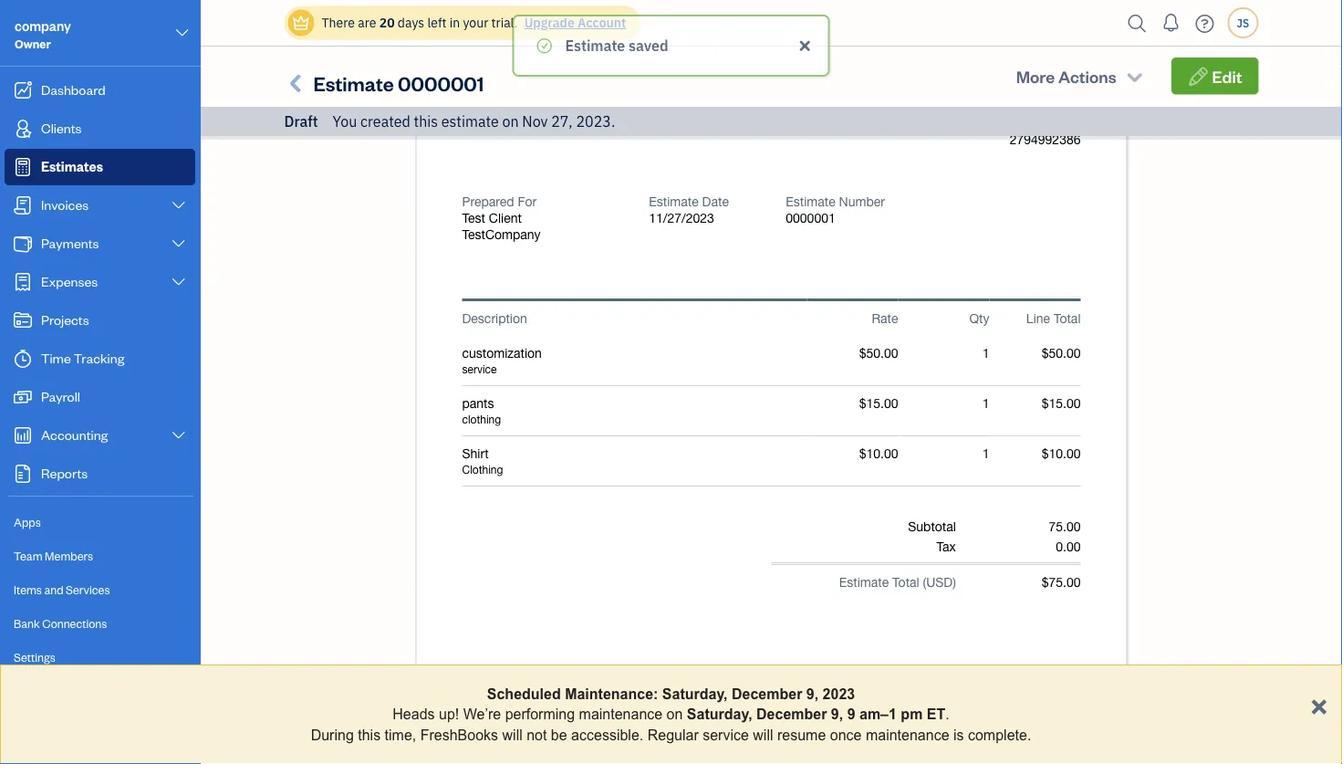 Task type: describe. For each thing, give the bounding box(es) containing it.
payroll
[[41, 388, 80, 405]]

company for company owner
[[15, 17, 71, 34]]

0 horizontal spatial 9,
[[807, 686, 819, 702]]

report image
[[12, 465, 34, 483]]

1 $50.00 from the left
[[860, 346, 899, 361]]

company owner
[[15, 17, 71, 51]]

qty
[[970, 311, 990, 326]]

projects link
[[5, 302, 195, 339]]

in
[[450, 14, 460, 31]]

time tracking link
[[5, 341, 195, 377]]

0.00
[[1056, 539, 1081, 554]]

invoice image
[[12, 196, 34, 215]]

line total
[[1027, 311, 1081, 326]]

you created this estimate on nov 27, 2023.
[[333, 112, 616, 131]]

clothing
[[462, 413, 501, 425]]

2023.
[[576, 112, 616, 131]]

service inside the scheduled maintenance: saturday, december 9, 2023 heads up! we're performing maintenance on saturday, december 9, 9 am–1 pm et . during this time, freshbooks will not be accessible. regular service will resume once maintenance is complete.
[[703, 727, 749, 743]]

draft
[[284, 112, 318, 131]]

0 horizontal spatial maintenance
[[579, 706, 663, 722]]

0 horizontal spatial 0000001
[[398, 70, 484, 96]]

created
[[361, 112, 411, 131]]

project image
[[12, 311, 34, 330]]

invoices link
[[5, 187, 195, 224]]

estimate saved
[[566, 36, 669, 55]]

dashboard
[[41, 81, 106, 98]]

.
[[946, 706, 950, 722]]

shirt clothing
[[462, 446, 503, 476]]

20
[[380, 14, 395, 31]]

team members link
[[5, 540, 195, 572]]

are
[[358, 14, 377, 31]]

items
[[14, 582, 42, 597]]

et
[[927, 706, 946, 722]]

total for line
[[1054, 311, 1081, 326]]

test
[[462, 210, 486, 225]]

1 horizontal spatial maintenance
[[866, 727, 950, 743]]

× button
[[1311, 688, 1328, 721]]

upgrade
[[525, 14, 575, 31]]

1 horizontal spatial this
[[414, 112, 438, 131]]

payroll link
[[5, 379, 195, 415]]

scheduled
[[487, 686, 561, 702]]

description
[[462, 311, 527, 326]]

1 for $50.00
[[983, 346, 990, 361]]

js
[[1238, 16, 1250, 30]]

maintenance:
[[565, 686, 659, 702]]

team
[[14, 548, 43, 563]]

expenses link
[[5, 264, 195, 300]]

time,
[[385, 727, 417, 743]]

owner
[[15, 36, 51, 51]]

more
[[1017, 65, 1056, 86]]

and
[[44, 582, 64, 597]]

apps
[[14, 514, 41, 529]]

2 $15.00 from the left
[[1042, 396, 1081, 411]]

estimate
[[442, 112, 499, 131]]

chevrondown image
[[1125, 66, 1146, 85]]

connections
[[42, 616, 107, 631]]

during
[[311, 727, 354, 743]]

payments
[[41, 234, 99, 252]]

0 vertical spatial saturday,
[[663, 686, 728, 702]]

1 vertical spatial december
[[757, 706, 827, 722]]

your
[[463, 14, 489, 31]]

dashboard link
[[5, 72, 195, 109]]

expense image
[[12, 273, 34, 291]]

estimate image
[[12, 158, 34, 176]]

accounting
[[41, 426, 108, 443]]

go to help image
[[1191, 10, 1220, 37]]

am–1
[[860, 706, 897, 722]]

subtotal tax
[[909, 519, 957, 554]]

for
[[518, 194, 537, 209]]

heads
[[393, 706, 435, 722]]

accessible.
[[572, 727, 644, 743]]

up!
[[439, 706, 459, 722]]

chart image
[[12, 426, 34, 445]]

service inside customization service
[[462, 362, 497, 375]]

)
[[953, 575, 957, 590]]

edit
[[1213, 65, 1243, 86]]

account
[[578, 14, 627, 31]]

prepared
[[462, 194, 514, 209]]

2 $10.00 from the left
[[1042, 446, 1081, 461]]

we're
[[463, 706, 501, 722]]

2 will from the left
[[753, 727, 774, 743]]

prepared for test client testcompany
[[462, 194, 541, 242]]

is
[[954, 727, 965, 743]]

performing
[[505, 706, 575, 722]]

more actions
[[1017, 65, 1117, 86]]

estimate date 11/27/2023
[[649, 194, 729, 225]]

clothing
[[462, 463, 503, 476]]

upgrade account link
[[521, 14, 627, 31]]

there
[[322, 14, 355, 31]]

75.00 0.00
[[1049, 519, 1081, 554]]

there are 20 days left in your trial. upgrade account
[[322, 14, 627, 31]]

projects
[[41, 311, 89, 328]]

days
[[398, 14, 425, 31]]

0000001 inside estimate number 0000001
[[786, 210, 836, 225]]

reports link
[[5, 456, 195, 492]]

money image
[[12, 388, 34, 406]]

crown image
[[292, 13, 311, 32]]

estimate saved status
[[0, 15, 1343, 77]]

main element
[[0, 0, 246, 764]]

rate
[[872, 311, 899, 326]]

bank
[[14, 616, 40, 631]]

estimates link
[[5, 149, 195, 185]]

bank connections link
[[5, 608, 195, 640]]

2794992386
[[1010, 132, 1081, 147]]



Task type: vqa. For each thing, say whether or not it's contained in the screenshot.
Recently Active
no



Task type: locate. For each thing, give the bounding box(es) containing it.
0 vertical spatial chevron large down image
[[170, 275, 187, 289]]

clients link
[[5, 110, 195, 147]]

$10.00
[[860, 446, 899, 461], [1042, 446, 1081, 461]]

1 vertical spatial this
[[358, 727, 381, 743]]

settings link
[[5, 642, 195, 674]]

items and services link
[[5, 574, 195, 606]]

this left time,
[[358, 727, 381, 743]]

chevron large down image for invoices
[[170, 198, 187, 213]]

9,
[[807, 686, 819, 702], [832, 706, 844, 722]]

estimate down the account
[[566, 36, 626, 55]]

9, left 9
[[832, 706, 844, 722]]

items and services
[[14, 582, 110, 597]]

1 1 from the top
[[983, 346, 990, 361]]

2 $50.00 from the left
[[1042, 346, 1081, 361]]

services
[[66, 582, 110, 597]]

estimate for estimate date 11/27/2023
[[649, 194, 699, 209]]

line
[[1027, 311, 1051, 326]]

1 $10.00 from the left
[[860, 446, 899, 461]]

maintenance down pm
[[866, 727, 950, 743]]

number
[[840, 194, 885, 209]]

estimate left (
[[840, 575, 889, 590]]

apps link
[[5, 507, 195, 539]]

expenses
[[41, 273, 98, 290]]

0 vertical spatial december
[[732, 686, 803, 702]]

1 horizontal spatial company
[[1028, 115, 1081, 131]]

pencil image
[[1189, 66, 1210, 85]]

this
[[414, 112, 438, 131], [358, 727, 381, 743]]

tracking
[[74, 349, 124, 367]]

saturday,
[[663, 686, 728, 702], [687, 706, 753, 722]]

chevron large down image for accounting
[[170, 428, 187, 443]]

date
[[703, 194, 729, 209]]

payment image
[[12, 235, 34, 253]]

total left (
[[893, 575, 920, 590]]

company inside company 2794992386
[[1028, 115, 1081, 131]]

scheduled maintenance: saturday, december 9, 2023 heads up! we're performing maintenance on saturday, december 9, 9 am–1 pm et . during this time, freshbooks will not be accessible. regular service will resume once maintenance is complete.
[[311, 686, 1032, 743]]

×
[[1311, 688, 1328, 721]]

1 for $15.00
[[983, 396, 990, 411]]

this right created
[[414, 112, 438, 131]]

pants clothing
[[462, 396, 501, 425]]

estimate left number
[[786, 194, 836, 209]]

estimate for estimate number 0000001
[[786, 194, 836, 209]]

× dialog
[[0, 665, 1343, 764]]

success image
[[536, 35, 553, 57]]

be
[[551, 727, 568, 743]]

members
[[45, 548, 93, 563]]

chevron large down image
[[174, 22, 191, 44], [170, 198, 187, 213], [170, 236, 187, 251]]

customization
[[462, 346, 542, 361]]

this inside the scheduled maintenance: saturday, december 9, 2023 heads up! we're performing maintenance on saturday, december 9, 9 am–1 pm et . during this time, freshbooks will not be accessible. regular service will resume once maintenance is complete.
[[358, 727, 381, 743]]

edit link
[[1172, 57, 1259, 94]]

client image
[[12, 120, 34, 138]]

estimate inside estimate number 0000001
[[786, 194, 836, 209]]

pm
[[901, 706, 923, 722]]

1 will from the left
[[503, 727, 523, 743]]

actions
[[1059, 65, 1117, 86]]

0 horizontal spatial $15.00
[[860, 396, 899, 411]]

0 vertical spatial chevron large down image
[[174, 22, 191, 44]]

resume
[[778, 727, 826, 743]]

1 vertical spatial 9,
[[832, 706, 844, 722]]

once
[[831, 727, 862, 743]]

1 vertical spatial service
[[703, 727, 749, 743]]

27,
[[552, 112, 573, 131]]

chevron large down image up the reports link
[[170, 428, 187, 443]]

1 vertical spatial 1
[[983, 396, 990, 411]]

timer image
[[12, 350, 34, 368]]

$50.00 down rate
[[860, 346, 899, 361]]

1 vertical spatial company
[[1028, 115, 1081, 131]]

1 for $10.00
[[983, 446, 990, 461]]

0 horizontal spatial $10.00
[[860, 446, 899, 461]]

estimate for estimate 0000001
[[314, 70, 394, 96]]

1 vertical spatial total
[[893, 575, 920, 590]]

1 vertical spatial maintenance
[[866, 727, 950, 743]]

0000001
[[398, 70, 484, 96], [786, 210, 836, 225]]

service right 'regular'
[[703, 727, 749, 743]]

maintenance
[[579, 706, 663, 722], [866, 727, 950, 743]]

75.00
[[1049, 519, 1081, 534]]

service down the customization
[[462, 362, 497, 375]]

0 horizontal spatial on
[[503, 112, 519, 131]]

1 horizontal spatial 0000001
[[786, 210, 836, 225]]

9, left the 2023
[[807, 686, 819, 702]]

regular
[[648, 727, 699, 743]]

chevron large down image
[[170, 275, 187, 289], [170, 428, 187, 443]]

complete.
[[969, 727, 1032, 743]]

1 horizontal spatial $50.00
[[1042, 346, 1081, 361]]

1 horizontal spatial on
[[667, 706, 683, 722]]

1 vertical spatial on
[[667, 706, 683, 722]]

1 chevron large down image from the top
[[170, 275, 187, 289]]

accounting link
[[5, 417, 195, 454]]

chevron large down image for payments
[[170, 236, 187, 251]]

0 vertical spatial on
[[503, 112, 519, 131]]

shirt
[[462, 446, 489, 461]]

js button
[[1228, 7, 1259, 38]]

subtotal
[[909, 519, 957, 534]]

reports
[[41, 464, 88, 482]]

2023
[[823, 686, 856, 702]]

0 horizontal spatial company
[[15, 17, 71, 34]]

11/27/2023
[[649, 210, 715, 225]]

chevron large down image down payments link
[[170, 275, 187, 289]]

1 horizontal spatial will
[[753, 727, 774, 743]]

$50.00 down line total
[[1042, 346, 1081, 361]]

0 horizontal spatial service
[[462, 362, 497, 375]]

freshbooks
[[421, 727, 499, 743]]

total right 'line'
[[1054, 311, 1081, 326]]

0 horizontal spatial will
[[503, 727, 523, 743]]

total for estimate
[[893, 575, 920, 590]]

$15.00 down rate
[[860, 396, 899, 411]]

time tracking
[[41, 349, 124, 367]]

1 $15.00 from the left
[[860, 396, 899, 411]]

notifications image
[[1157, 5, 1186, 41]]

1 horizontal spatial 9,
[[832, 706, 844, 722]]

1 horizontal spatial total
[[1054, 311, 1081, 326]]

0 vertical spatial total
[[1054, 311, 1081, 326]]

9
[[848, 706, 856, 722]]

3 1 from the top
[[983, 446, 990, 461]]

0 vertical spatial maintenance
[[579, 706, 663, 722]]

estimate for estimate saved
[[566, 36, 626, 55]]

not
[[527, 727, 547, 743]]

chevron large down image for expenses
[[170, 275, 187, 289]]

estimate inside status
[[566, 36, 626, 55]]

search image
[[1123, 10, 1153, 37]]

0 vertical spatial this
[[414, 112, 438, 131]]

1 horizontal spatial $15.00
[[1042, 396, 1081, 411]]

clients
[[41, 119, 82, 136]]

0 vertical spatial service
[[462, 362, 497, 375]]

on inside the scheduled maintenance: saturday, december 9, 2023 heads up! we're performing maintenance on saturday, december 9, 9 am–1 pm et . during this time, freshbooks will not be accessible. regular service will resume once maintenance is complete.
[[667, 706, 683, 722]]

maintenance down maintenance:
[[579, 706, 663, 722]]

company 2794992386
[[1010, 115, 1081, 147]]

will left 'resume'
[[753, 727, 774, 743]]

2 vertical spatial chevron large down image
[[170, 236, 187, 251]]

service
[[462, 362, 497, 375], [703, 727, 749, 743]]

pants
[[462, 396, 494, 411]]

company inside main element
[[15, 17, 71, 34]]

will left not
[[503, 727, 523, 743]]

testcompany
[[462, 227, 541, 242]]

invoices
[[41, 196, 89, 213]]

you
[[333, 112, 357, 131]]

estimate number 0000001
[[786, 194, 885, 225]]

1 vertical spatial chevron large down image
[[170, 198, 187, 213]]

trial.
[[492, 14, 518, 31]]

on up 'regular'
[[667, 706, 683, 722]]

0 horizontal spatial this
[[358, 727, 381, 743]]

settings
[[14, 650, 56, 665]]

tax
[[937, 539, 957, 554]]

company up owner
[[15, 17, 71, 34]]

company up 2794992386
[[1028, 115, 1081, 131]]

nov
[[523, 112, 548, 131]]

2 1 from the top
[[983, 396, 990, 411]]

saved
[[629, 36, 669, 55]]

0 horizontal spatial total
[[893, 575, 920, 590]]

2 chevron large down image from the top
[[170, 428, 187, 443]]

0 vertical spatial 1
[[983, 346, 990, 361]]

0 vertical spatial 9,
[[807, 686, 819, 702]]

chevron large down image inside payments link
[[170, 236, 187, 251]]

0 vertical spatial 0000001
[[398, 70, 484, 96]]

december
[[732, 686, 803, 702], [757, 706, 827, 722]]

usd
[[927, 575, 953, 590]]

estimates and proposals image
[[284, 68, 310, 98]]

estimate up "you"
[[314, 70, 394, 96]]

total
[[1054, 311, 1081, 326], [893, 575, 920, 590]]

estimate inside estimate date 11/27/2023
[[649, 194, 699, 209]]

1 vertical spatial chevron large down image
[[170, 428, 187, 443]]

close image
[[797, 35, 814, 57]]

1 vertical spatial saturday,
[[687, 706, 753, 722]]

1 horizontal spatial $10.00
[[1042, 446, 1081, 461]]

company for company 2794992386
[[1028, 115, 1081, 131]]

$75.00
[[1042, 575, 1081, 590]]

2 vertical spatial 1
[[983, 446, 990, 461]]

team members
[[14, 548, 93, 563]]

estimates
[[41, 157, 103, 175]]

estimate total ( usd )
[[840, 575, 957, 590]]

on left nov
[[503, 112, 519, 131]]

$15.00 down line total
[[1042, 396, 1081, 411]]

0 horizontal spatial $50.00
[[860, 346, 899, 361]]

1 vertical spatial 0000001
[[786, 210, 836, 225]]

$15.00
[[860, 396, 899, 411], [1042, 396, 1081, 411]]

dashboard image
[[12, 81, 34, 100]]

customization service
[[462, 346, 542, 375]]

estimate up the 11/27/2023
[[649, 194, 699, 209]]

0 vertical spatial company
[[15, 17, 71, 34]]

1 horizontal spatial service
[[703, 727, 749, 743]]

estimate for estimate total ( usd )
[[840, 575, 889, 590]]



